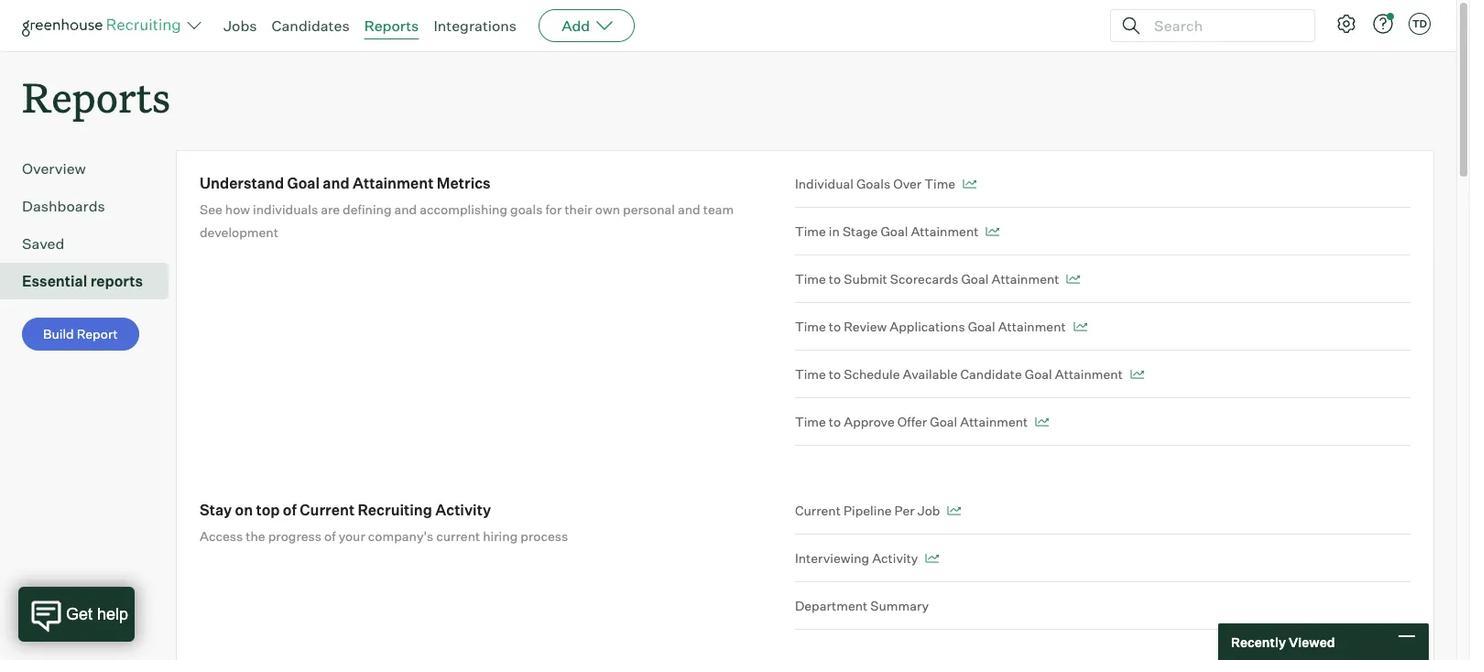 Task type: vqa. For each thing, say whether or not it's contained in the screenshot.
first the time Link from right
no



Task type: locate. For each thing, give the bounding box(es) containing it.
add
[[562, 16, 590, 35]]

1 horizontal spatial current
[[795, 503, 841, 519]]

department summary link
[[795, 583, 1411, 630]]

0 horizontal spatial activity
[[435, 501, 491, 520]]

understand
[[200, 174, 284, 193]]

candidates link
[[272, 16, 350, 35]]

icon chart image for interviewing activity
[[926, 554, 939, 564]]

icon chart image for current pipeline per job
[[948, 507, 961, 516]]

overview
[[22, 160, 86, 178]]

on
[[235, 501, 253, 520]]

0 horizontal spatial of
[[283, 501, 297, 520]]

time in stage goal attainment
[[795, 224, 979, 239]]

of right top
[[283, 501, 297, 520]]

add button
[[539, 9, 635, 42]]

scorecards
[[890, 271, 959, 287]]

current up interviewing
[[795, 503, 841, 519]]

department summary
[[795, 598, 929, 614]]

activity up summary at the bottom right of the page
[[872, 551, 918, 566]]

essential reports
[[22, 272, 143, 291]]

to left submit
[[829, 271, 841, 287]]

td button
[[1409, 13, 1431, 35]]

and
[[323, 174, 350, 193], [394, 202, 417, 217], [678, 202, 700, 217]]

time for time to submit scorecards goal attainment
[[795, 271, 826, 287]]

0 horizontal spatial current
[[300, 501, 355, 520]]

report
[[77, 326, 118, 342]]

interviewing
[[795, 551, 869, 566]]

of left your
[[324, 529, 336, 544]]

time left the schedule
[[795, 367, 826, 382]]

to for approve
[[829, 414, 841, 430]]

goal
[[287, 174, 320, 193], [881, 224, 908, 239], [961, 271, 989, 287], [968, 319, 995, 335], [1025, 367, 1052, 382], [930, 414, 957, 430]]

time left approve
[[795, 414, 826, 430]]

1 to from the top
[[829, 271, 841, 287]]

understand goal and attainment metrics see how individuals are defining and accomplishing goals for their own personal and team development
[[200, 174, 734, 240]]

reports right the 'candidates'
[[364, 16, 419, 35]]

0 vertical spatial activity
[[435, 501, 491, 520]]

recruiting
[[358, 501, 432, 520]]

recently
[[1231, 634, 1286, 650]]

time for time to schedule available candidate goal attainment
[[795, 367, 826, 382]]

and right "defining"
[[394, 202, 417, 217]]

icon chart image for time to approve offer goal attainment
[[1035, 418, 1049, 427]]

time
[[924, 176, 956, 192], [795, 224, 826, 239], [795, 271, 826, 287], [795, 319, 826, 335], [795, 367, 826, 382], [795, 414, 826, 430]]

company's
[[368, 529, 433, 544]]

activity inside the stay on top of current recruiting activity access the progress of your company's current hiring process
[[435, 501, 491, 520]]

activity
[[435, 501, 491, 520], [872, 551, 918, 566]]

1 horizontal spatial reports
[[364, 16, 419, 35]]

to left approve
[[829, 414, 841, 430]]

1 vertical spatial reports
[[22, 70, 171, 124]]

development
[[200, 225, 278, 240]]

time left in
[[795, 224, 826, 239]]

of
[[283, 501, 297, 520], [324, 529, 336, 544]]

td button
[[1405, 9, 1435, 38]]

for
[[545, 202, 562, 217]]

job
[[918, 503, 940, 519]]

activity up current
[[435, 501, 491, 520]]

reports link
[[364, 16, 419, 35]]

1 horizontal spatial of
[[324, 529, 336, 544]]

icon chart image
[[963, 180, 977, 189], [986, 227, 1000, 237], [1067, 275, 1080, 284], [1073, 323, 1087, 332], [1130, 370, 1144, 379], [1035, 418, 1049, 427], [948, 507, 961, 516], [926, 554, 939, 564]]

to
[[829, 271, 841, 287], [829, 319, 841, 335], [829, 367, 841, 382], [829, 414, 841, 430]]

individuals
[[253, 202, 318, 217]]

time to submit scorecards goal attainment
[[795, 271, 1059, 287]]

stay
[[200, 501, 232, 520]]

time for time in stage goal attainment
[[795, 224, 826, 239]]

current
[[300, 501, 355, 520], [795, 503, 841, 519]]

goal up the individuals
[[287, 174, 320, 193]]

2 horizontal spatial and
[[678, 202, 700, 217]]

configure image
[[1336, 13, 1358, 35]]

viewed
[[1289, 634, 1335, 650]]

are
[[321, 202, 340, 217]]

top
[[256, 501, 280, 520]]

and up are
[[323, 174, 350, 193]]

summary
[[871, 598, 929, 614]]

and left the team
[[678, 202, 700, 217]]

time left review
[[795, 319, 826, 335]]

to left review
[[829, 319, 841, 335]]

1 vertical spatial activity
[[872, 551, 918, 566]]

personal
[[623, 202, 675, 217]]

to for review
[[829, 319, 841, 335]]

to for schedule
[[829, 367, 841, 382]]

reports
[[90, 272, 143, 291]]

1 horizontal spatial and
[[394, 202, 417, 217]]

build report
[[43, 326, 118, 342]]

time right over
[[924, 176, 956, 192]]

Search text field
[[1150, 12, 1298, 39]]

2 to from the top
[[829, 319, 841, 335]]

to left the schedule
[[829, 367, 841, 382]]

time left submit
[[795, 271, 826, 287]]

attainment
[[353, 174, 434, 193], [911, 224, 979, 239], [992, 271, 1059, 287], [998, 319, 1066, 335], [1055, 367, 1123, 382], [960, 414, 1028, 430]]

reports down greenhouse recruiting image
[[22, 70, 171, 124]]

0 horizontal spatial reports
[[22, 70, 171, 124]]

pipeline
[[844, 503, 892, 519]]

hiring
[[483, 529, 518, 544]]

goal right "scorecards"
[[961, 271, 989, 287]]

current up your
[[300, 501, 355, 520]]

review
[[844, 319, 887, 335]]

own
[[595, 202, 620, 217]]

0 horizontal spatial and
[[323, 174, 350, 193]]

3 to from the top
[[829, 367, 841, 382]]

td
[[1412, 17, 1427, 30]]

essential
[[22, 272, 87, 291]]

approve
[[844, 414, 895, 430]]

reports
[[364, 16, 419, 35], [22, 70, 171, 124]]

goal up candidate
[[968, 319, 995, 335]]

4 to from the top
[[829, 414, 841, 430]]

time for time to approve offer goal attainment
[[795, 414, 826, 430]]

current inside the stay on top of current recruiting activity access the progress of your company's current hiring process
[[300, 501, 355, 520]]

jobs link
[[224, 16, 257, 35]]



Task type: describe. For each thing, give the bounding box(es) containing it.
schedule
[[844, 367, 900, 382]]

stay on top of current recruiting activity access the progress of your company's current hiring process
[[200, 501, 568, 544]]

0 vertical spatial reports
[[364, 16, 419, 35]]

icon chart image for individual goals over time
[[963, 180, 977, 189]]

time to schedule available candidate goal attainment
[[795, 367, 1123, 382]]

goal right offer
[[930, 414, 957, 430]]

applications
[[890, 319, 965, 335]]

over
[[893, 176, 922, 192]]

accomplishing
[[420, 202, 508, 217]]

interviewing activity
[[795, 551, 918, 566]]

essential reports link
[[22, 270, 161, 292]]

your
[[339, 529, 365, 544]]

defining
[[343, 202, 392, 217]]

dashboards link
[[22, 195, 161, 217]]

build
[[43, 326, 74, 342]]

see
[[200, 202, 222, 217]]

candidate
[[960, 367, 1022, 382]]

team
[[703, 202, 734, 217]]

build report button
[[22, 318, 139, 351]]

saved link
[[22, 233, 161, 255]]

in
[[829, 224, 840, 239]]

saved
[[22, 235, 64, 253]]

recently viewed
[[1231, 634, 1335, 650]]

integrations link
[[434, 16, 517, 35]]

jobs
[[224, 16, 257, 35]]

offer
[[898, 414, 927, 430]]

dashboards
[[22, 197, 105, 215]]

goals
[[510, 202, 543, 217]]

their
[[565, 202, 592, 217]]

access
[[200, 529, 243, 544]]

attainment inside 'understand goal and attainment metrics see how individuals are defining and accomplishing goals for their own personal and team development'
[[353, 174, 434, 193]]

individual goals over time
[[795, 176, 956, 192]]

per
[[895, 503, 915, 519]]

1 horizontal spatial activity
[[872, 551, 918, 566]]

department
[[795, 598, 868, 614]]

current
[[436, 529, 480, 544]]

how
[[225, 202, 250, 217]]

goals
[[856, 176, 891, 192]]

integrations
[[434, 16, 517, 35]]

available
[[903, 367, 958, 382]]

icon chart image for time in stage goal attainment
[[986, 227, 1000, 237]]

the
[[246, 529, 265, 544]]

goal right stage at the top of page
[[881, 224, 908, 239]]

current pipeline per job
[[795, 503, 940, 519]]

stage
[[843, 224, 878, 239]]

metrics
[[437, 174, 491, 193]]

to for submit
[[829, 271, 841, 287]]

candidates
[[272, 16, 350, 35]]

icon chart image for time to submit scorecards goal attainment
[[1067, 275, 1080, 284]]

0 vertical spatial of
[[283, 501, 297, 520]]

submit
[[844, 271, 887, 287]]

greenhouse recruiting image
[[22, 15, 187, 37]]

icon chart image for time to schedule available candidate goal attainment
[[1130, 370, 1144, 379]]

icon chart image for time to review applications goal attainment
[[1073, 323, 1087, 332]]

time for time to review applications goal attainment
[[795, 319, 826, 335]]

overview link
[[22, 158, 161, 180]]

goal inside 'understand goal and attainment metrics see how individuals are defining and accomplishing goals for their own personal and team development'
[[287, 174, 320, 193]]

process
[[521, 529, 568, 544]]

time to review applications goal attainment
[[795, 319, 1066, 335]]

goal right candidate
[[1025, 367, 1052, 382]]

individual
[[795, 176, 854, 192]]

1 vertical spatial of
[[324, 529, 336, 544]]

progress
[[268, 529, 322, 544]]

time to approve offer goal attainment
[[795, 414, 1028, 430]]



